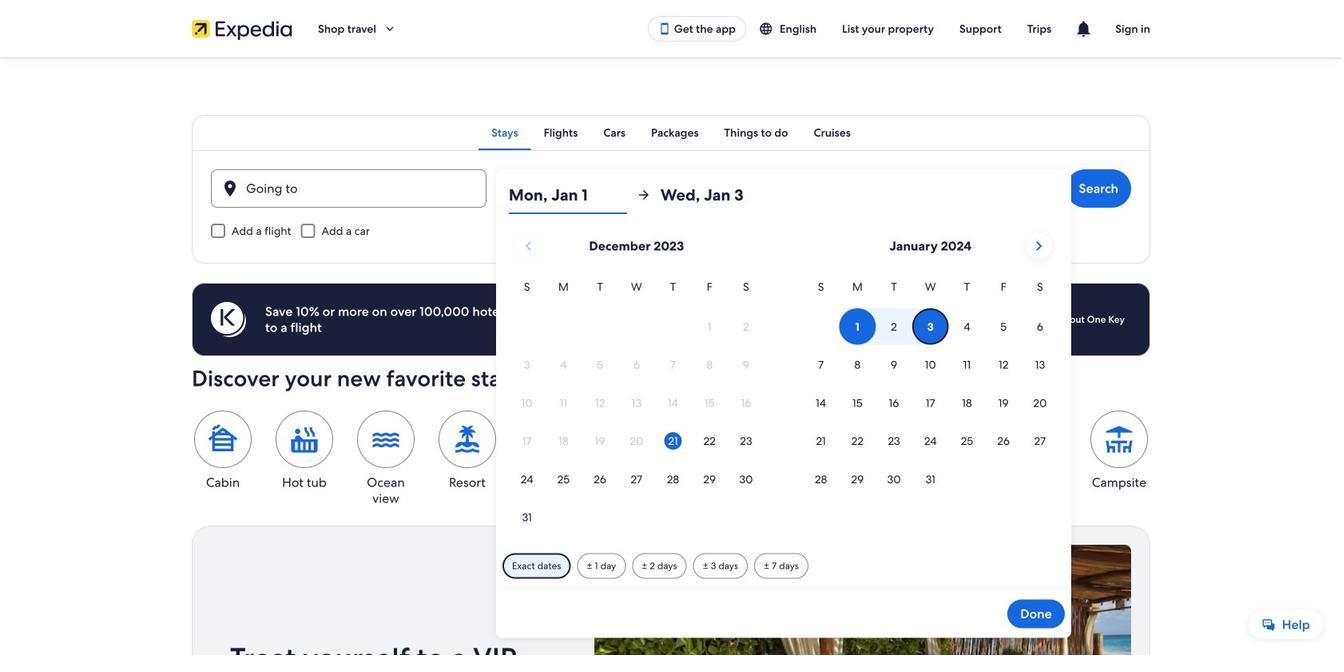 Task type: vqa. For each thing, say whether or not it's contained in the screenshot.
application
yes



Task type: locate. For each thing, give the bounding box(es) containing it.
previous month image
[[519, 237, 538, 256]]

small image
[[759, 22, 780, 36]]

download the app button image
[[658, 22, 671, 35]]

main content
[[0, 58, 1343, 655]]

application
[[509, 227, 1059, 537]]

directional image
[[637, 188, 651, 202]]

tab list
[[192, 115, 1151, 150]]



Task type: describe. For each thing, give the bounding box(es) containing it.
next month image
[[1030, 237, 1049, 256]]

january 2024 element
[[803, 278, 1059, 499]]

communication center icon image
[[1075, 19, 1094, 38]]

today element
[[665, 433, 682, 450]]

shop travel image
[[383, 22, 397, 36]]

december 2023 element
[[509, 278, 765, 537]]

expedia logo image
[[192, 18, 293, 40]]



